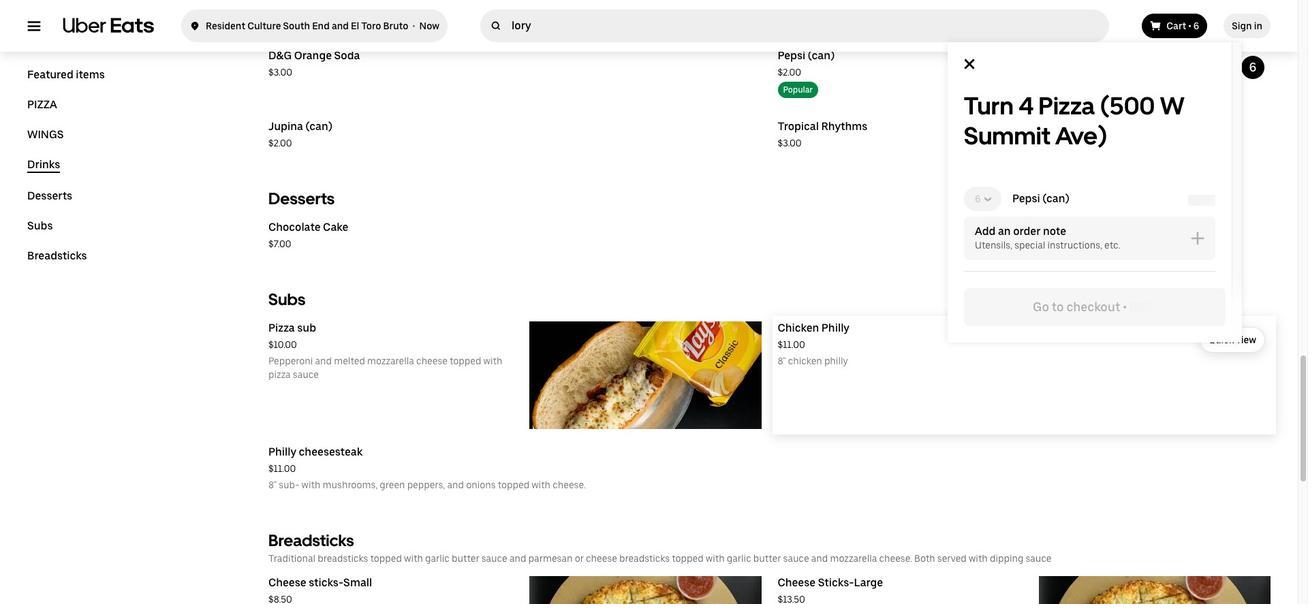 Task type: locate. For each thing, give the bounding box(es) containing it.
green
[[380, 480, 405, 491]]

sauce down pepperoni
[[293, 369, 319, 380]]

subs inside navigation
[[27, 219, 53, 232]]

subs
[[27, 219, 53, 232], [269, 290, 306, 309]]

(can) for jupina
[[306, 120, 332, 133]]

desserts up chocolate
[[269, 189, 335, 209]]

8"
[[778, 356, 786, 367], [269, 480, 277, 491]]

mushrooms,
[[323, 480, 378, 491]]

mozzarella right melted
[[367, 356, 414, 367]]

and left melted
[[315, 356, 332, 367]]

1 vertical spatial pizza
[[1039, 91, 1095, 121]]

$2.00 inside pepsi (can) $2.00
[[778, 67, 802, 78]]

0 horizontal spatial •
[[413, 20, 415, 31]]

$11.00 up sub-
[[269, 463, 296, 474]]

pizza
[[27, 98, 57, 111]]

1 vertical spatial 8"
[[269, 480, 277, 491]]

0 vertical spatial ave)
[[1160, 35, 1186, 49]]

1 vertical spatial 4
[[1019, 91, 1034, 121]]

0 horizontal spatial w
[[1097, 35, 1108, 49]]

sign
[[1232, 20, 1252, 31]]

pizza
[[1034, 35, 1064, 49], [1039, 91, 1095, 121], [269, 322, 295, 335]]

1 horizontal spatial 8"
[[778, 356, 786, 367]]

0 vertical spatial pizza
[[1034, 35, 1064, 49]]

topped
[[450, 356, 481, 367], [498, 480, 530, 491], [370, 553, 402, 564], [672, 553, 704, 564]]

1 vertical spatial philly
[[269, 446, 296, 459]]

0 horizontal spatial philly
[[269, 446, 296, 459]]

0 horizontal spatial subs
[[27, 219, 53, 232]]

instructions,
[[1048, 240, 1103, 251]]

deliver to image
[[189, 18, 200, 34]]

ave)
[[1160, 35, 1186, 49], [1056, 121, 1108, 151]]

0 horizontal spatial cheese.
[[553, 480, 586, 491]]

wings
[[27, 128, 64, 141]]

0 horizontal spatial (500
[[1066, 35, 1094, 49]]

bruto
[[383, 20, 408, 31]]

1 horizontal spatial $2.00
[[778, 67, 802, 78]]

pizza button
[[27, 98, 57, 112]]

chocolate cake $7.00
[[269, 221, 349, 249]]

0 vertical spatial mozzarella
[[367, 356, 414, 367]]

8" inside 'chicken philly $11.00 8" chicken philly'
[[778, 356, 786, 367]]

1 horizontal spatial garlic
[[727, 553, 752, 564]]

1 horizontal spatial (can)
[[808, 49, 835, 62]]

1 vertical spatial cheese
[[586, 553, 617, 564]]

soda
[[334, 49, 360, 62]]

0 horizontal spatial drinks
[[27, 158, 60, 171]]

1 vertical spatial (can)
[[306, 120, 332, 133]]

drinks down wings button
[[27, 158, 60, 171]]

$11.00
[[778, 339, 805, 350], [269, 463, 296, 474]]

$2.00 down jupina
[[269, 138, 292, 149]]

$11.00 inside philly cheesesteak $11.00 8" sub- with mushrooms, green peppers, and onions topped with cheese.
[[269, 463, 296, 474]]

uber eats home image
[[63, 18, 154, 34]]

and left onions
[[447, 480, 464, 491]]

items
[[76, 68, 105, 81]]

1 vertical spatial summit
[[964, 121, 1051, 151]]

$2.00 for jupina
[[269, 138, 292, 149]]

1 horizontal spatial breadsticks
[[269, 531, 354, 551]]

1 vertical spatial w
[[1160, 91, 1185, 121]]

1 horizontal spatial ave)
[[1160, 35, 1186, 49]]

0 vertical spatial philly
[[822, 322, 850, 335]]

0 vertical spatial $3.00
[[269, 67, 292, 78]]

• right cart at right top
[[1189, 20, 1192, 31]]

pizza sub $10.00 pepperoni and melted mozzarella cheese topped with pizza sauce
[[269, 322, 503, 380]]

served
[[938, 553, 967, 564]]

1 vertical spatial breadsticks
[[269, 531, 354, 551]]

1 horizontal spatial mozzarella
[[830, 553, 877, 564]]

0 vertical spatial cheese
[[416, 356, 448, 367]]

philly up philly
[[822, 322, 850, 335]]

mozzarella up 'large'
[[830, 553, 877, 564]]

(can) inside the jupina (can) $2.00
[[306, 120, 332, 133]]

(500
[[1066, 35, 1094, 49], [1100, 91, 1155, 121]]

to
[[1052, 300, 1064, 314]]

0 vertical spatial drinks
[[269, 17, 315, 37]]

navigation
[[27, 68, 236, 279]]

breadsticks
[[318, 553, 368, 564], [619, 553, 670, 564]]

1 horizontal spatial cheese.
[[879, 553, 913, 564]]

sauce left parmesan
[[482, 553, 508, 564]]

0 horizontal spatial (can)
[[306, 120, 332, 133]]

1 vertical spatial (500
[[1100, 91, 1155, 121]]

cheese.
[[553, 480, 586, 491], [879, 553, 913, 564]]

utensils,
[[975, 240, 1013, 251]]

breadsticks
[[27, 249, 87, 262], [269, 531, 354, 551]]

• left now
[[413, 20, 415, 31]]

1 cheese from the left
[[269, 577, 306, 590]]

1 vertical spatial cheese.
[[879, 553, 913, 564]]

0 vertical spatial cheese.
[[553, 480, 586, 491]]

breadsticks up small
[[318, 553, 368, 564]]

$3.00 down d&g
[[269, 67, 292, 78]]

8" left sub-
[[269, 480, 277, 491]]

featured items
[[27, 68, 105, 81]]

1 vertical spatial $3.00
[[778, 138, 802, 149]]

resident culture south end and el toro bruto • now
[[206, 20, 440, 31]]

0 vertical spatial $2.00
[[778, 67, 802, 78]]

1 horizontal spatial cheese
[[778, 577, 816, 590]]

1 vertical spatial turn 4 pizza (500 w summit ave)
[[964, 91, 1185, 151]]

0 horizontal spatial breadsticks
[[27, 249, 87, 262]]

1 vertical spatial $2.00
[[269, 138, 292, 149]]

cheese left sticks- on the bottom of the page
[[778, 577, 816, 590]]

cheese for cheese sticks-large
[[778, 577, 816, 590]]

subs up sub
[[269, 290, 306, 309]]

with inside pizza sub $10.00 pepperoni and melted mozzarella cheese topped with pizza sauce
[[484, 356, 503, 367]]

cheese down traditional at the left bottom of the page
[[269, 577, 306, 590]]

Search in Turn 4 Pizza (500 W Summit Ave) text field
[[512, 19, 1104, 33]]

breadsticks right or
[[619, 553, 670, 564]]

0 horizontal spatial breadsticks
[[318, 553, 368, 564]]

(can) right 'pepsi'
[[808, 49, 835, 62]]

sauce up cheese sticks-large
[[783, 553, 809, 564]]

$2.00 down 'pepsi'
[[778, 67, 802, 78]]

0 horizontal spatial cheese
[[416, 356, 448, 367]]

pepsi (can) $2.00
[[778, 49, 835, 78]]

garlic
[[425, 553, 450, 564], [727, 553, 752, 564]]

$11.00 down chicken in the right bottom of the page
[[778, 339, 805, 350]]

1 horizontal spatial $11.00
[[778, 339, 805, 350]]

0 horizontal spatial garlic
[[425, 553, 450, 564]]

navigation containing featured items
[[27, 68, 236, 279]]

south
[[283, 20, 310, 31]]

(can) inside pepsi (can) $2.00
[[808, 49, 835, 62]]

jupina
[[269, 120, 303, 133]]

0 horizontal spatial 8"
[[269, 480, 277, 491]]

1 vertical spatial ave)
[[1056, 121, 1108, 151]]

desserts down drinks button
[[27, 189, 72, 202]]

2 garlic from the left
[[727, 553, 752, 564]]

wings button
[[27, 128, 64, 142]]

0 vertical spatial breadsticks
[[27, 249, 87, 262]]

quick view
[[1209, 335, 1257, 346]]

1 horizontal spatial subs
[[269, 290, 306, 309]]

mozzarella inside pizza sub $10.00 pepperoni and melted mozzarella cheese topped with pizza sauce
[[367, 356, 414, 367]]

2 vertical spatial pizza
[[269, 322, 295, 335]]

6 right cart at right top
[[1194, 20, 1200, 31]]

$2.00 inside the jupina (can) $2.00
[[269, 138, 292, 149]]

1 horizontal spatial $3.00
[[778, 138, 802, 149]]

(can) for pepsi
[[808, 49, 835, 62]]

turn
[[994, 35, 1021, 49], [964, 91, 1014, 121]]

cheese. inside philly cheesesteak $11.00 8" sub- with mushrooms, green peppers, and onions topped with cheese.
[[553, 480, 586, 491]]

chicken
[[788, 356, 822, 367]]

breadsticks inside breadsticks traditional breadsticks topped with garlic butter sauce and parmesan or cheese breadsticks topped with garlic butter sauce and mozzarella cheese. both served with dipping sauce
[[269, 531, 354, 551]]

cheese for cheese sticks-small
[[269, 577, 306, 590]]

chicken philly $11.00 8" chicken philly
[[778, 322, 850, 367]]

1 horizontal spatial w
[[1160, 91, 1185, 121]]

1 vertical spatial 6
[[1250, 60, 1257, 74]]

breadsticks button
[[27, 249, 87, 263]]

w inside turn 4 pizza (500 w summit ave)
[[1160, 91, 1185, 121]]

1 vertical spatial drinks
[[27, 158, 60, 171]]

1 horizontal spatial philly
[[822, 322, 850, 335]]

breadsticks up traditional at the left bottom of the page
[[269, 531, 354, 551]]

breadsticks traditional breadsticks topped with garlic butter sauce and parmesan or cheese breadsticks topped with garlic butter sauce and mozzarella cheese. both served with dipping sauce
[[269, 531, 1052, 564]]

philly up sub-
[[269, 446, 296, 459]]

0 horizontal spatial $11.00
[[269, 463, 296, 474]]

1 horizontal spatial desserts
[[269, 189, 335, 209]]

popular
[[783, 85, 813, 95]]

1 horizontal spatial breadsticks
[[619, 553, 670, 564]]

butter
[[452, 553, 480, 564], [754, 553, 781, 564]]

4
[[1024, 35, 1031, 49], [1019, 91, 1034, 121]]

0 vertical spatial 8"
[[778, 356, 786, 367]]

$3.00 inside d&g orange soda $3.00
[[269, 67, 292, 78]]

sticks-
[[309, 577, 344, 590]]

6
[[1194, 20, 1200, 31], [1250, 60, 1257, 74]]

summit
[[1111, 35, 1157, 49], [964, 121, 1051, 151]]

0 horizontal spatial $2.00
[[269, 138, 292, 149]]

add
[[975, 225, 996, 238]]

with
[[484, 356, 503, 367], [302, 480, 321, 491], [532, 480, 551, 491], [404, 553, 423, 564], [706, 553, 725, 564], [969, 553, 988, 564]]

$11.00 inside 'chicken philly $11.00 8" chicken philly'
[[778, 339, 805, 350]]

drinks up d&g
[[269, 17, 315, 37]]

$10.00
[[269, 339, 297, 350]]

1 horizontal spatial butter
[[754, 553, 781, 564]]

• right checkout
[[1123, 300, 1127, 314]]

0 horizontal spatial $3.00
[[269, 67, 292, 78]]

turn 4 pizza (500 w summit ave)
[[994, 35, 1186, 49], [964, 91, 1185, 151]]

0 vertical spatial 6
[[1194, 20, 1200, 31]]

6 down in
[[1250, 60, 1257, 74]]

mozzarella inside breadsticks traditional breadsticks topped with garlic butter sauce and parmesan or cheese breadsticks topped with garlic butter sauce and mozzarella cheese. both served with dipping sauce
[[830, 553, 877, 564]]

pepperoni
[[269, 356, 313, 367]]

cheese. inside breadsticks traditional breadsticks topped with garlic butter sauce and parmesan or cheese breadsticks topped with garlic butter sauce and mozzarella cheese. both served with dipping sauce
[[879, 553, 913, 564]]

subs down desserts button
[[27, 219, 53, 232]]

end
[[312, 20, 330, 31]]

1 butter from the left
[[452, 553, 480, 564]]

desserts button
[[27, 189, 72, 203]]

an
[[998, 225, 1011, 238]]

philly
[[822, 322, 850, 335], [269, 446, 296, 459]]

resident
[[206, 20, 245, 31]]

d&g
[[269, 49, 292, 62]]

1 vertical spatial $11.00
[[269, 463, 296, 474]]

0 vertical spatial (can)
[[808, 49, 835, 62]]

$3.00
[[269, 67, 292, 78], [778, 138, 802, 149]]

1 horizontal spatial cheese
[[586, 553, 617, 564]]

(can)
[[808, 49, 835, 62], [306, 120, 332, 133]]

8" left the chicken
[[778, 356, 786, 367]]

breadsticks down the subs button
[[27, 249, 87, 262]]

0 horizontal spatial cheese
[[269, 577, 306, 590]]

plus image
[[1191, 232, 1205, 245]]

$2.00
[[778, 67, 802, 78], [269, 138, 292, 149]]

1 garlic from the left
[[425, 553, 450, 564]]

0 horizontal spatial mozzarella
[[367, 356, 414, 367]]

0 horizontal spatial butter
[[452, 553, 480, 564]]

$3.00 inside 'tropical rhythms $3.00'
[[778, 138, 802, 149]]

cheese
[[416, 356, 448, 367], [586, 553, 617, 564]]

traditional
[[269, 553, 316, 564]]

note
[[1043, 225, 1067, 238]]

0 vertical spatial summit
[[1111, 35, 1157, 49]]

8" inside philly cheesesteak $11.00 8" sub- with mushrooms, green peppers, and onions topped with cheese.
[[269, 480, 277, 491]]

mozzarella
[[367, 356, 414, 367], [830, 553, 877, 564]]

0 horizontal spatial 6
[[1194, 20, 1200, 31]]

(can) right jupina
[[306, 120, 332, 133]]

1 horizontal spatial (500
[[1100, 91, 1155, 121]]

and
[[332, 20, 349, 31], [315, 356, 332, 367], [447, 480, 464, 491], [510, 553, 526, 564], [811, 553, 828, 564]]

1 vertical spatial mozzarella
[[830, 553, 877, 564]]

0 horizontal spatial ave)
[[1056, 121, 1108, 151]]

dipping
[[990, 553, 1024, 564]]

•
[[413, 20, 415, 31], [1189, 20, 1192, 31], [1123, 300, 1127, 314]]

8" for chicken philly
[[778, 356, 786, 367]]

parmesan
[[529, 553, 573, 564]]

subs button
[[27, 219, 53, 233]]

0 vertical spatial subs
[[27, 219, 53, 232]]

0 vertical spatial $11.00
[[778, 339, 805, 350]]

quick view link
[[1200, 327, 1266, 353]]

2 cheese from the left
[[778, 577, 816, 590]]

0 vertical spatial w
[[1097, 35, 1108, 49]]

$3.00 down tropical
[[778, 138, 802, 149]]

0 horizontal spatial desserts
[[27, 189, 72, 202]]



Task type: vqa. For each thing, say whether or not it's contained in the screenshot.
the right 2.8
no



Task type: describe. For each thing, give the bounding box(es) containing it.
philly inside philly cheesesteak $11.00 8" sub- with mushrooms, green peppers, and onions topped with cheese.
[[269, 446, 296, 459]]

toro
[[361, 20, 381, 31]]

tropical
[[778, 120, 819, 133]]

rhythms
[[822, 120, 868, 133]]

2 horizontal spatial •
[[1189, 20, 1192, 31]]

melted
[[334, 356, 365, 367]]

1 vertical spatial turn
[[964, 91, 1014, 121]]

8" for philly cheesesteak
[[269, 480, 277, 491]]

pizza
[[269, 369, 291, 380]]

pepsi
[[778, 49, 806, 62]]

breadsticks for breadsticks traditional breadsticks topped with garlic butter sauce and parmesan or cheese breadsticks topped with garlic butter sauce and mozzarella cheese. both served with dipping sauce
[[269, 531, 354, 551]]

sign in link
[[1224, 14, 1271, 38]]

sauce inside pizza sub $10.00 pepperoni and melted mozzarella cheese topped with pizza sauce
[[293, 369, 319, 380]]

drinks button
[[27, 158, 60, 173]]

sub
[[297, 322, 316, 335]]

ave) inside turn 4 pizza (500 w summit ave)
[[1056, 121, 1108, 151]]

2 butter from the left
[[754, 553, 781, 564]]

cart • 6
[[1167, 20, 1200, 31]]

orange
[[294, 49, 332, 62]]

and left parmesan
[[510, 553, 526, 564]]

peppers,
[[407, 480, 445, 491]]

d&g orange soda $3.00
[[269, 49, 360, 78]]

cheesesteak
[[299, 446, 363, 459]]

featured
[[27, 68, 73, 81]]

order
[[1014, 225, 1041, 238]]

topped inside philly cheesesteak $11.00 8" sub- with mushrooms, green peppers, and onions topped with cheese.
[[498, 480, 530, 491]]

cheese sticks-small
[[269, 577, 372, 590]]

desserts inside navigation
[[27, 189, 72, 202]]

cheese inside breadsticks traditional breadsticks topped with garlic butter sauce and parmesan or cheese breadsticks topped with garlic butter sauce and mozzarella cheese. both served with dipping sauce
[[586, 553, 617, 564]]

sauce right dipping
[[1026, 553, 1052, 564]]

main navigation menu image
[[27, 19, 41, 33]]

$11.00 for chicken
[[778, 339, 805, 350]]

cheese sticks-large
[[778, 577, 883, 590]]

both
[[915, 553, 936, 564]]

sticks-
[[818, 577, 854, 590]]

cheese inside pizza sub $10.00 pepperoni and melted mozzarella cheese topped with pizza sauce
[[416, 356, 448, 367]]

0 vertical spatial 4
[[1024, 35, 1031, 49]]

and up cheese sticks-large
[[811, 553, 828, 564]]

el
[[351, 20, 359, 31]]

or
[[575, 553, 584, 564]]

1 horizontal spatial summit
[[1111, 35, 1157, 49]]

pizza inside turn 4 pizza (500 w summit ave)
[[1039, 91, 1095, 121]]

$11.00 for philly
[[269, 463, 296, 474]]

4 inside turn 4 pizza (500 w summit ave)
[[1019, 91, 1034, 121]]

and inside philly cheesesteak $11.00 8" sub- with mushrooms, green peppers, and onions topped with cheese.
[[447, 480, 464, 491]]

go to checkout •
[[1033, 300, 1130, 314]]

1 vertical spatial subs
[[269, 290, 306, 309]]

0 vertical spatial (500
[[1066, 35, 1094, 49]]

0 vertical spatial turn
[[994, 35, 1021, 49]]

$2.00 for pepsi
[[778, 67, 802, 78]]

special
[[1015, 240, 1046, 251]]

add an order note utensils, special instructions, etc.
[[975, 225, 1121, 251]]

1 horizontal spatial 6
[[1250, 60, 1257, 74]]

1 horizontal spatial •
[[1123, 300, 1127, 314]]

breadsticks for breadsticks
[[27, 249, 87, 262]]

philly cheesesteak $11.00 8" sub- with mushrooms, green peppers, and onions topped with cheese.
[[269, 446, 586, 491]]

now
[[420, 20, 440, 31]]

onions
[[466, 480, 496, 491]]

drinks inside navigation
[[27, 158, 60, 171]]

chocolate
[[269, 221, 321, 234]]

cake
[[323, 221, 349, 234]]

sub-
[[279, 480, 300, 491]]

philly inside 'chicken philly $11.00 8" chicken philly'
[[822, 322, 850, 335]]

culture
[[248, 20, 281, 31]]

featured items button
[[27, 68, 105, 82]]

etc.
[[1105, 240, 1121, 251]]

2 breadsticks from the left
[[619, 553, 670, 564]]

1 breadsticks from the left
[[318, 553, 368, 564]]

1 horizontal spatial drinks
[[269, 17, 315, 37]]

view
[[1237, 335, 1257, 346]]

topped inside pizza sub $10.00 pepperoni and melted mozzarella cheese topped with pizza sauce
[[450, 356, 481, 367]]

0 horizontal spatial summit
[[964, 121, 1051, 151]]

0 vertical spatial turn 4 pizza (500 w summit ave)
[[994, 35, 1186, 49]]

small
[[344, 577, 372, 590]]

in
[[1254, 20, 1263, 31]]

pizza inside pizza sub $10.00 pepperoni and melted mozzarella cheese topped with pizza sauce
[[269, 322, 295, 335]]

large
[[854, 577, 883, 590]]

sign in
[[1232, 20, 1263, 31]]

tropical rhythms $3.00
[[778, 120, 868, 149]]

and inside pizza sub $10.00 pepperoni and melted mozzarella cheese topped with pizza sauce
[[315, 356, 332, 367]]

cart
[[1167, 20, 1187, 31]]

and left el
[[332, 20, 349, 31]]

checkout
[[1067, 300, 1121, 314]]

chicken
[[778, 322, 819, 335]]

$7.00
[[269, 239, 291, 249]]

quick
[[1209, 335, 1234, 346]]

go
[[1033, 300, 1049, 314]]

philly
[[825, 356, 848, 367]]

(500 inside turn 4 pizza (500 w summit ave)
[[1100, 91, 1155, 121]]

jupina (can) $2.00
[[269, 120, 332, 149]]



